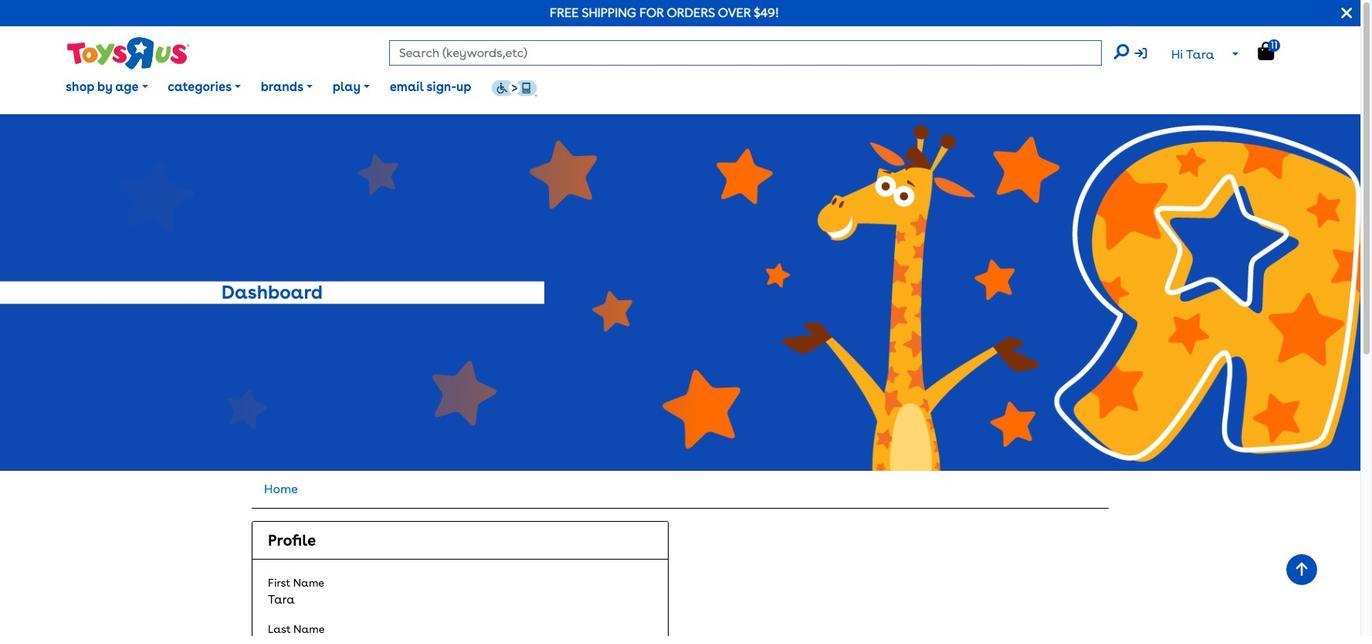 Task type: vqa. For each thing, say whether or not it's contained in the screenshot.
the left Doll
no



Task type: locate. For each thing, give the bounding box(es) containing it.
tara down first
[[268, 593, 295, 607]]

this icon serves as a link to download the essential accessibility assistive technology app for individuals with physical disabilities. it is featured as part of our commitment to diversity and inclusion. image
[[491, 79, 538, 96]]

brands button
[[251, 68, 323, 106]]

tara inside first name tara
[[268, 593, 295, 607]]

1 vertical spatial name
[[294, 623, 325, 635]]

hi tara button
[[1135, 40, 1248, 70]]

first name tara
[[268, 577, 324, 607]]

name for first name tara
[[293, 577, 324, 589]]

orders
[[667, 5, 715, 20]]

by
[[97, 80, 113, 94]]

11
[[1271, 39, 1278, 51]]

email sign-up
[[390, 80, 471, 94]]

last
[[268, 623, 291, 635]]

free
[[550, 5, 579, 20]]

shop by age button
[[56, 68, 158, 106]]

1 horizontal spatial tara
[[1186, 47, 1215, 62]]

play
[[333, 80, 361, 94]]

play button
[[323, 68, 380, 106]]

free shipping for orders over $49! link
[[550, 5, 779, 20]]

shop
[[66, 80, 94, 94]]

tara right hi
[[1186, 47, 1215, 62]]

over
[[718, 5, 751, 20]]

0 horizontal spatial tara
[[268, 593, 295, 607]]

sign-
[[426, 80, 456, 94]]

shop by age
[[66, 80, 139, 94]]

email sign-up link
[[380, 68, 481, 106]]

name inside first name tara
[[293, 577, 324, 589]]

Enter Keyword or Item No. search field
[[389, 40, 1102, 66]]

hi
[[1171, 47, 1183, 62]]

shopping bag image
[[1258, 42, 1274, 60]]

1 vertical spatial tara
[[268, 593, 295, 607]]

0 vertical spatial name
[[293, 577, 324, 589]]

$49!
[[754, 5, 779, 20]]

tara
[[1186, 47, 1215, 62], [268, 593, 295, 607]]

categories button
[[158, 68, 251, 106]]

shipping
[[582, 5, 636, 20]]

age
[[115, 80, 139, 94]]

up
[[456, 80, 471, 94]]

menu bar
[[56, 60, 1361, 114]]

home
[[264, 482, 298, 497]]

None search field
[[389, 40, 1129, 66]]

name right "last"
[[294, 623, 325, 635]]

for
[[640, 5, 664, 20]]

name right first
[[293, 577, 324, 589]]

0 vertical spatial tara
[[1186, 47, 1215, 62]]

dashboard
[[221, 281, 323, 303]]

hi tara
[[1171, 47, 1215, 62]]

name
[[293, 577, 324, 589], [294, 623, 325, 635]]



Task type: describe. For each thing, give the bounding box(es) containing it.
name for last name
[[294, 623, 325, 635]]

email
[[390, 80, 424, 94]]

last name
[[268, 623, 325, 635]]

profile
[[268, 531, 316, 550]]

menu bar containing shop by age
[[56, 60, 1361, 114]]

first
[[268, 577, 290, 589]]

brands
[[261, 80, 304, 94]]

toys r us image
[[66, 36, 190, 71]]

11 link
[[1258, 39, 1290, 61]]

free shipping for orders over $49!
[[550, 5, 779, 20]]

sign in image
[[1135, 47, 1147, 59]]

tara inside hi tara popup button
[[1186, 47, 1215, 62]]

close button image
[[1342, 5, 1352, 22]]

dashboard main content
[[0, 114, 1361, 636]]

home link
[[264, 482, 298, 497]]

categories
[[168, 80, 232, 94]]



